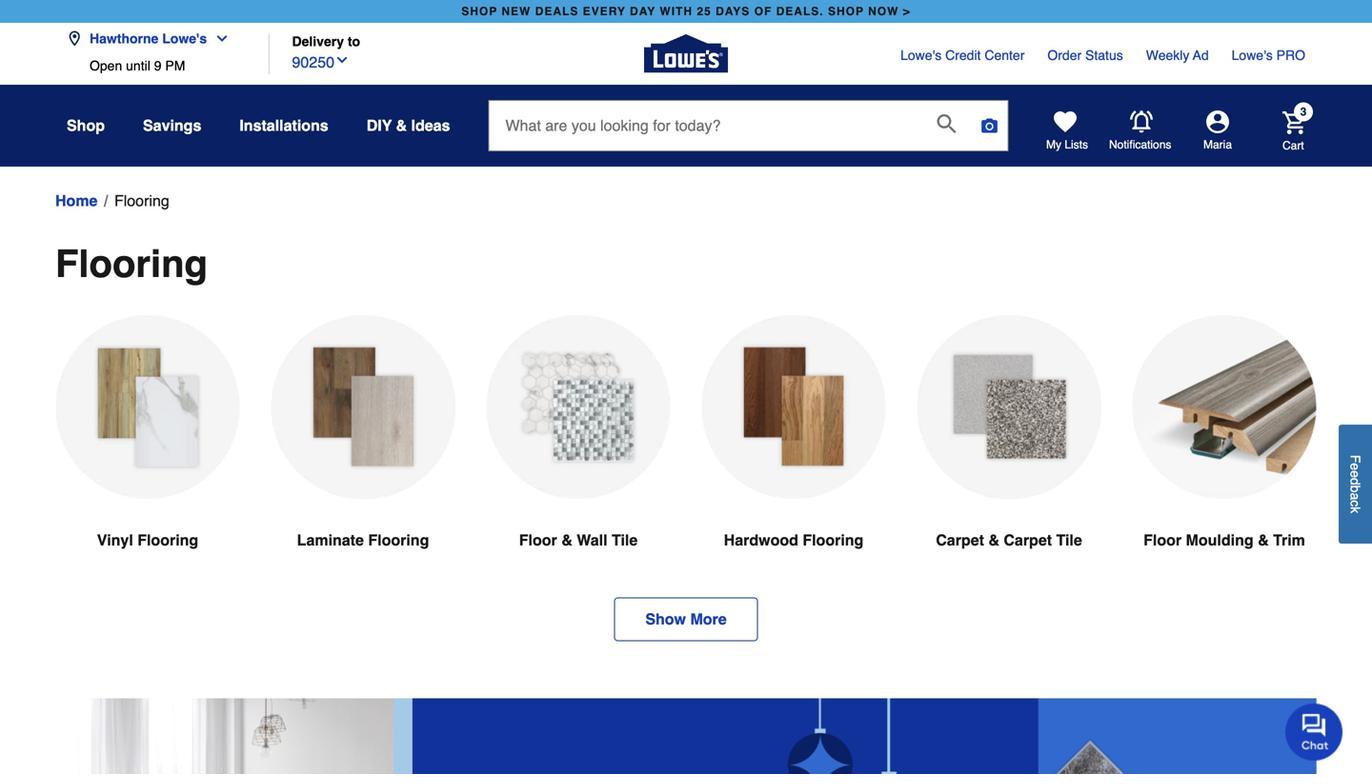 Task type: vqa. For each thing, say whether or not it's contained in the screenshot.
THE SHIP
no



Task type: locate. For each thing, give the bounding box(es) containing it.
show
[[646, 611, 686, 629]]

open
[[90, 58, 122, 73]]

hardwood
[[724, 532, 799, 549]]

2 horizontal spatial lowe's
[[1232, 48, 1273, 63]]

lowe's inside lowe's pro link
[[1232, 48, 1273, 63]]

deals.
[[776, 5, 824, 18]]

floor moulding & trim
[[1144, 532, 1306, 549]]

savings
[[143, 117, 201, 134]]

c
[[1348, 500, 1363, 507]]

installations button
[[240, 109, 329, 143]]

lowe's for lowe's pro
[[1232, 48, 1273, 63]]

floor left moulding
[[1144, 532, 1182, 549]]

e up "b"
[[1348, 471, 1363, 478]]

& inside button
[[396, 117, 407, 134]]

day
[[630, 5, 656, 18]]

diy
[[367, 117, 392, 134]]

floor moulding & trim link
[[1132, 315, 1317, 598]]

f e e d b a c k button
[[1339, 425, 1373, 544]]

delivery to
[[292, 34, 360, 49]]

carpet & carpet tile link
[[917, 315, 1102, 598]]

order status link
[[1048, 46, 1123, 65]]

flooring right vinyl at left bottom
[[137, 532, 198, 549]]

of
[[755, 5, 772, 18]]

0 horizontal spatial shop
[[462, 5, 498, 18]]

more
[[690, 611, 727, 629]]

d
[[1348, 478, 1363, 486]]

9
[[154, 58, 162, 73]]

shop
[[462, 5, 498, 18], [828, 5, 864, 18]]

shop new deals every day with 25 days of deals. shop now >
[[462, 5, 911, 18]]

1 horizontal spatial shop
[[828, 5, 864, 18]]

shop left 'now'
[[828, 5, 864, 18]]

0 vertical spatial chevron down image
[[207, 31, 230, 46]]

lowe's left credit
[[901, 48, 942, 63]]

tile
[[612, 532, 638, 549], [1057, 532, 1083, 549]]

order status
[[1048, 48, 1123, 63]]

tile for floor & wall tile
[[612, 532, 638, 549]]

flooring right the laminate
[[368, 532, 429, 549]]

weekly ad link
[[1146, 46, 1209, 65]]

flooring
[[114, 192, 169, 210], [55, 242, 208, 286], [137, 532, 198, 549], [368, 532, 429, 549], [803, 532, 864, 549]]

1 horizontal spatial floor
[[1144, 532, 1182, 549]]

delivery
[[292, 34, 344, 49]]

show more button
[[614, 598, 758, 642]]

floor left wall
[[519, 532, 557, 549]]

&
[[396, 117, 407, 134], [562, 532, 573, 549], [989, 532, 1000, 549], [1258, 532, 1269, 549]]

trim
[[1273, 532, 1306, 549]]

a piece of light beige-and-gray wood-look laminate moulding. image
[[1132, 315, 1317, 500]]

weekly ad
[[1146, 48, 1209, 63]]

f e e d b a c k
[[1348, 455, 1363, 514]]

maria button
[[1172, 111, 1264, 153]]

cart
[[1283, 139, 1305, 152]]

flooring for vinyl
[[137, 532, 198, 549]]

chevron down image inside 90250 button
[[335, 52, 350, 68]]

floor for floor & wall tile
[[519, 532, 557, 549]]

with
[[660, 5, 693, 18]]

my lists link
[[1047, 111, 1089, 153]]

ideas
[[411, 117, 450, 134]]

lowe's inside hawthorne lowe's button
[[162, 31, 207, 46]]

deals
[[535, 5, 579, 18]]

wall
[[577, 532, 608, 549]]

0 horizontal spatial tile
[[612, 532, 638, 549]]

25
[[697, 5, 712, 18]]

floor for floor moulding & trim
[[1144, 532, 1182, 549]]

shop left new
[[462, 5, 498, 18]]

lowe's
[[162, 31, 207, 46], [901, 48, 942, 63], [1232, 48, 1273, 63]]

0 horizontal spatial floor
[[519, 532, 557, 549]]

open until 9 pm
[[90, 58, 185, 73]]

0 horizontal spatial carpet
[[936, 532, 985, 549]]

floor
[[519, 532, 557, 549], [1144, 532, 1182, 549]]

0 horizontal spatial chevron down image
[[207, 31, 230, 46]]

1 horizontal spatial tile
[[1057, 532, 1083, 549]]

2 carpet from the left
[[1004, 532, 1052, 549]]

carpet
[[936, 532, 985, 549], [1004, 532, 1052, 549]]

1 floor from the left
[[519, 532, 557, 549]]

laminate
[[297, 532, 364, 549]]

notifications
[[1109, 138, 1172, 152]]

moulding
[[1186, 532, 1254, 549]]

lowe's credit center
[[901, 48, 1025, 63]]

hawthorne lowe's button
[[67, 20, 237, 58]]

e
[[1348, 463, 1363, 471], [1348, 471, 1363, 478]]

0 horizontal spatial lowe's
[[162, 31, 207, 46]]

lists
[[1065, 138, 1089, 152]]

2 tile from the left
[[1057, 532, 1083, 549]]

vinyl flooring
[[97, 532, 198, 549]]

& for diy
[[396, 117, 407, 134]]

lowe's credit center link
[[901, 46, 1025, 65]]

1 shop from the left
[[462, 5, 498, 18]]

lowe's home improvement notification center image
[[1130, 111, 1153, 133]]

flooring for hardwood
[[803, 532, 864, 549]]

k
[[1348, 507, 1363, 514]]

lowe's home improvement logo image
[[644, 12, 728, 96]]

installations
[[240, 117, 329, 134]]

carpet & carpet tile
[[936, 532, 1083, 549]]

1 horizontal spatial chevron down image
[[335, 52, 350, 68]]

1 horizontal spatial lowe's
[[901, 48, 942, 63]]

laminate flooring
[[297, 532, 429, 549]]

2 floor from the left
[[1144, 532, 1182, 549]]

order
[[1048, 48, 1082, 63]]

lowe's pro
[[1232, 48, 1306, 63]]

ad
[[1193, 48, 1209, 63]]

floor & wall tile link
[[486, 315, 671, 598]]

flooring inside "link"
[[137, 532, 198, 549]]

flooring right hardwood
[[803, 532, 864, 549]]

1 tile from the left
[[612, 532, 638, 549]]

center
[[985, 48, 1025, 63]]

tile for carpet & carpet tile
[[1057, 532, 1083, 549]]

days
[[716, 5, 750, 18]]

& for carpet
[[989, 532, 1000, 549]]

lowe's up pm
[[162, 31, 207, 46]]

1 vertical spatial chevron down image
[[335, 52, 350, 68]]

e up d
[[1348, 463, 1363, 471]]

a piece of gray glass mosaic tile and a piece of gray-and-white marble hexagonal tile. image
[[486, 315, 671, 500]]

None search field
[[488, 100, 1009, 169]]

lowe's left pro
[[1232, 48, 1273, 63]]

vinyl
[[97, 532, 133, 549]]

chevron down image
[[207, 31, 230, 46], [335, 52, 350, 68]]

1 horizontal spatial carpet
[[1004, 532, 1052, 549]]



Task type: describe. For each thing, give the bounding box(es) containing it.
hardwood flooring link
[[702, 315, 886, 598]]

a piece of wood-look gray laminate flooring and a piece of brown wood-look laminate flooring. image
[[271, 315, 456, 501]]

new
[[502, 5, 531, 18]]

vinyl flooring link
[[55, 315, 240, 598]]

pm
[[165, 58, 185, 73]]

lowe's home improvement lists image
[[1054, 111, 1077, 133]]

camera image
[[980, 116, 999, 135]]

savings button
[[143, 109, 201, 143]]

3
[[1301, 105, 1307, 119]]

show more
[[646, 611, 727, 629]]

chat invite button image
[[1286, 704, 1344, 762]]

status
[[1086, 48, 1123, 63]]

a
[[1348, 493, 1363, 500]]

90250 button
[[292, 49, 350, 74]]

flooring link
[[114, 190, 169, 213]]

search image
[[937, 114, 956, 133]]

location image
[[67, 31, 82, 46]]

diy & ideas
[[367, 117, 450, 134]]

floor & wall tile
[[519, 532, 638, 549]]

b
[[1348, 486, 1363, 493]]

maria
[[1204, 138, 1232, 152]]

lowe's for lowe's credit center
[[901, 48, 942, 63]]

credit
[[946, 48, 981, 63]]

my lists
[[1047, 138, 1089, 152]]

1 e from the top
[[1348, 463, 1363, 471]]

shop new deals every day with 25 days of deals. shop now > link
[[458, 0, 915, 23]]

flooring for laminate
[[368, 532, 429, 549]]

a piece of dark gray textured carpet and a piece of thick gray textured carpet. image
[[917, 315, 1102, 501]]

now
[[868, 5, 899, 18]]

until
[[126, 58, 150, 73]]

a piece of wood-look vinyl flooring and a piece of marble-look vinyl flooring. image
[[55, 315, 240, 500]]

lowe's home improvement cart image
[[1283, 111, 1306, 134]]

2 e from the top
[[1348, 471, 1363, 478]]

home
[[55, 192, 98, 210]]

& for floor
[[562, 532, 573, 549]]

lowe's pro link
[[1232, 46, 1306, 65]]

pro
[[1277, 48, 1306, 63]]

advertisement region
[[55, 699, 1317, 775]]

shop button
[[67, 109, 105, 143]]

shop
[[67, 117, 105, 134]]

laminate flooring link
[[271, 315, 456, 598]]

my
[[1047, 138, 1062, 152]]

1 carpet from the left
[[936, 532, 985, 549]]

hardwood flooring
[[724, 532, 864, 549]]

home link
[[55, 190, 98, 213]]

to
[[348, 34, 360, 49]]

hawthorne
[[90, 31, 159, 46]]

>
[[903, 5, 911, 18]]

f
[[1348, 455, 1363, 463]]

a piece of medium brown hardwood flooring and a piece of light oak hardwood flooring. image
[[702, 315, 886, 500]]

2 shop from the left
[[828, 5, 864, 18]]

flooring down flooring link
[[55, 242, 208, 286]]

flooring right home
[[114, 192, 169, 210]]

diy & ideas button
[[367, 109, 450, 143]]

hawthorne lowe's
[[90, 31, 207, 46]]

Search Query text field
[[489, 101, 922, 151]]

weekly
[[1146, 48, 1190, 63]]

every
[[583, 5, 626, 18]]

90250
[[292, 53, 335, 71]]



